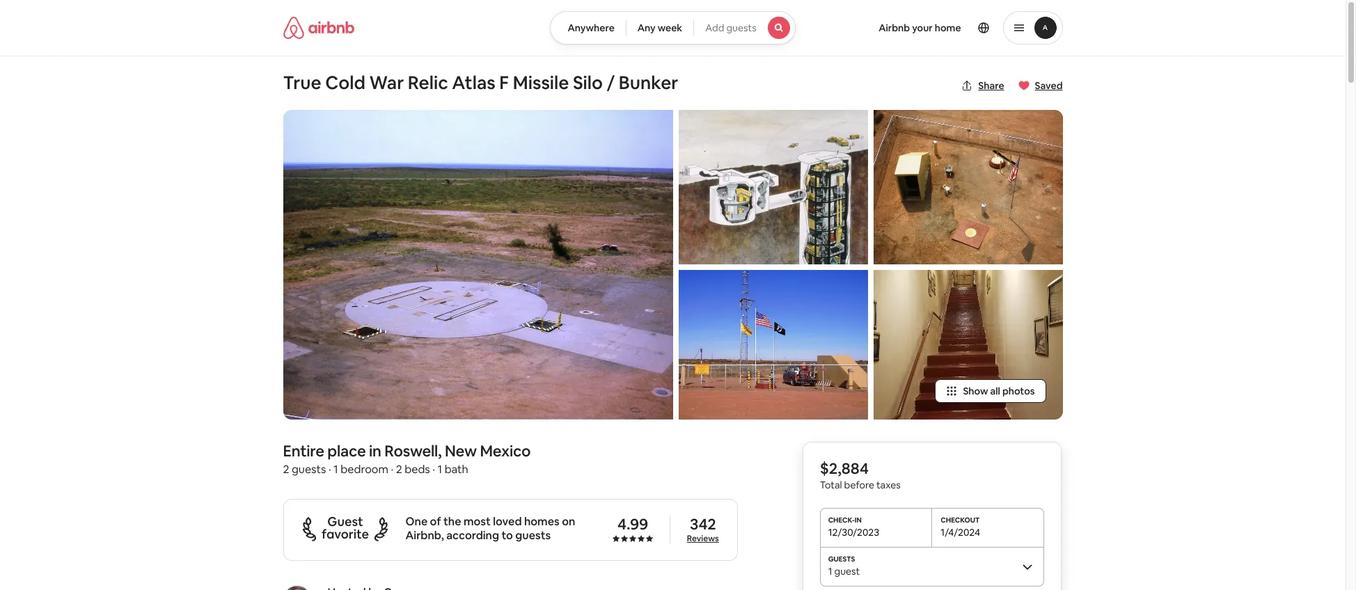 Task type: describe. For each thing, give the bounding box(es) containing it.
1 guest button
[[821, 547, 1045, 586]]

total
[[821, 479, 843, 492]]

show all photos
[[964, 385, 1035, 398]]

2 2 from the left
[[396, 462, 402, 477]]

reviews
[[687, 534, 719, 545]]

any week
[[638, 22, 683, 34]]

loved
[[493, 515, 522, 529]]

1 guest
[[829, 565, 861, 578]]

true cold war relic atlas f missile silo / bunker image 2 image
[[679, 110, 868, 265]]

taxes
[[877, 479, 901, 492]]

week
[[658, 22, 683, 34]]

to
[[502, 529, 513, 543]]

true cold war relic atlas f missile silo / bunker image 5 image
[[874, 271, 1063, 420]]

any
[[638, 22, 656, 34]]

bath
[[445, 462, 469, 477]]

true cold war relic atlas f missile silo / bunker image 4 image
[[874, 110, 1063, 265]]

1 horizontal spatial 1
[[438, 462, 442, 477]]

1 inside 1 guest dropdown button
[[829, 565, 833, 578]]

show
[[964, 385, 989, 398]]

show all photos button
[[936, 379, 1047, 403]]

0 horizontal spatial 1
[[334, 462, 338, 477]]

add guests
[[706, 22, 757, 34]]

silo
[[573, 71, 603, 95]]

true
[[283, 71, 322, 95]]

342 reviews
[[687, 515, 719, 545]]

entire place in roswell, new mexico 2 guests · 1 bedroom · 2 beds · 1 bath
[[283, 441, 531, 477]]

anywhere button
[[551, 11, 627, 45]]

4.99
[[618, 515, 648, 534]]

before
[[845, 479, 875, 492]]

none search field containing anywhere
[[551, 11, 796, 45]]

1 2 from the left
[[283, 462, 289, 477]]

true cold war relic atlas f missile silo / bunker image 1 image
[[283, 110, 673, 420]]

saved
[[1035, 79, 1063, 92]]

3 · from the left
[[433, 462, 435, 477]]

add guests button
[[694, 11, 796, 45]]

saved button
[[1013, 74, 1069, 98]]

guests inside button
[[727, 22, 757, 34]]

in
[[369, 441, 382, 461]]

your
[[913, 22, 933, 34]]

true cold war relic atlas f missile silo / bunker image 3 image
[[679, 271, 868, 420]]

add
[[706, 22, 725, 34]]

guests inside entire place in roswell, new mexico 2 guests · 1 bedroom · 2 beds · 1 bath
[[292, 462, 326, 477]]

airbnb your home link
[[871, 13, 970, 42]]



Task type: vqa. For each thing, say whether or not it's contained in the screenshot.
"Guest favorite"
yes



Task type: locate. For each thing, give the bounding box(es) containing it.
2 vertical spatial guests
[[516, 529, 551, 543]]

2 horizontal spatial ·
[[433, 462, 435, 477]]

· right beds
[[433, 462, 435, 477]]

$2,884
[[821, 459, 870, 478]]

guest favorite
[[322, 514, 369, 543]]

342
[[690, 515, 716, 534]]

$2,884 total before taxes
[[821, 459, 901, 492]]

1 horizontal spatial 2
[[396, 462, 402, 477]]

photos
[[1003, 385, 1035, 398]]

place
[[328, 441, 366, 461]]

beds
[[405, 462, 430, 477]]

the
[[444, 515, 461, 529]]

bedroom
[[341, 462, 389, 477]]

/
[[607, 71, 615, 95]]

missile
[[513, 71, 569, 95]]

one of the most loved homes on airbnb, according to guests
[[406, 515, 576, 543]]

guests down entire
[[292, 462, 326, 477]]

guest
[[835, 565, 861, 578]]

airbnb
[[879, 22, 910, 34]]

most
[[464, 515, 491, 529]]

share
[[979, 79, 1005, 92]]

all
[[991, 385, 1001, 398]]

2 · from the left
[[391, 462, 394, 477]]

0 horizontal spatial ·
[[329, 462, 331, 477]]

true cold war relic atlas f missile silo / bunker
[[283, 71, 679, 95]]

anywhere
[[568, 22, 615, 34]]

homes
[[524, 515, 560, 529]]

guests inside one of the most loved homes on airbnb, according to guests
[[516, 529, 551, 543]]

share button
[[957, 74, 1010, 98]]

2
[[283, 462, 289, 477], [396, 462, 402, 477]]

1
[[334, 462, 338, 477], [438, 462, 442, 477], [829, 565, 833, 578]]

·
[[329, 462, 331, 477], [391, 462, 394, 477], [433, 462, 435, 477]]

roswell,
[[385, 441, 442, 461]]

0 horizontal spatial guests
[[292, 462, 326, 477]]

guest
[[328, 514, 363, 530]]

2 horizontal spatial 1
[[829, 565, 833, 578]]

1 left bath at the bottom
[[438, 462, 442, 477]]

on
[[562, 515, 576, 529]]

2 horizontal spatial guests
[[727, 22, 757, 34]]

any week button
[[626, 11, 695, 45]]

airbnb,
[[406, 529, 444, 543]]

guests
[[727, 22, 757, 34], [292, 462, 326, 477], [516, 529, 551, 543]]

1 horizontal spatial guests
[[516, 529, 551, 543]]

atlas
[[452, 71, 496, 95]]

1/4/2024
[[942, 526, 981, 539]]

None search field
[[551, 11, 796, 45]]

0 vertical spatial guests
[[727, 22, 757, 34]]

1 down place
[[334, 462, 338, 477]]

one
[[406, 515, 428, 529]]

0 horizontal spatial 2
[[283, 462, 289, 477]]

airbnb your home
[[879, 22, 962, 34]]

f
[[500, 71, 509, 95]]

home
[[935, 22, 962, 34]]

entire
[[283, 441, 324, 461]]

2 down entire
[[283, 462, 289, 477]]

guests right to
[[516, 529, 551, 543]]

2 left beds
[[396, 462, 402, 477]]

12/30/2023
[[829, 526, 880, 539]]

cold
[[325, 71, 366, 95]]

1 horizontal spatial ·
[[391, 462, 394, 477]]

favorite
[[322, 527, 369, 543]]

1 vertical spatial guests
[[292, 462, 326, 477]]

mexico
[[480, 441, 531, 461]]

1 left guest
[[829, 565, 833, 578]]

relic
[[408, 71, 448, 95]]

1 · from the left
[[329, 462, 331, 477]]

according
[[447, 529, 499, 543]]

of
[[430, 515, 441, 529]]

war
[[369, 71, 404, 95]]

· down place
[[329, 462, 331, 477]]

profile element
[[813, 0, 1063, 56]]

· left beds
[[391, 462, 394, 477]]

bunker
[[619, 71, 679, 95]]

new
[[445, 441, 477, 461]]

guests right 'add'
[[727, 22, 757, 34]]



